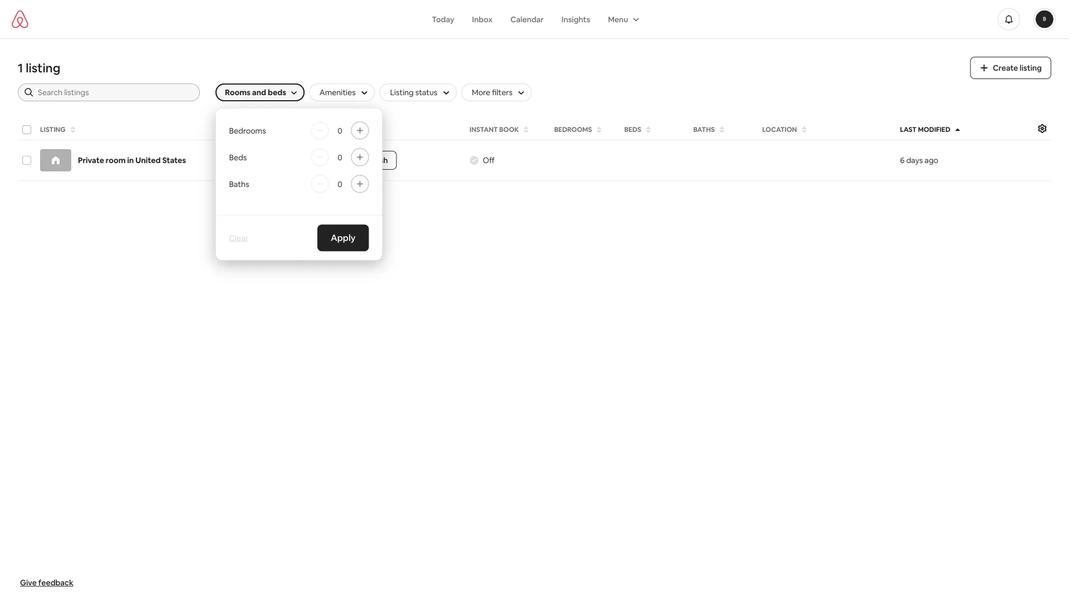Task type: describe. For each thing, give the bounding box(es) containing it.
inbox
[[472, 14, 493, 24]]

ago
[[925, 155, 938, 165]]

calendar link
[[501, 9, 553, 30]]

room
[[106, 155, 126, 165]]

baths inside button
[[693, 125, 715, 134]]

last
[[900, 125, 917, 134]]

rooms and beds button
[[215, 84, 305, 101]]

6 days ago
[[900, 155, 938, 165]]

today
[[432, 14, 454, 24]]

off
[[483, 155, 495, 165]]

private room in united states
[[78, 155, 186, 165]]

1
[[18, 60, 23, 76]]

listing for 1 listing
[[26, 60, 60, 76]]

location
[[762, 125, 797, 134]]

1 listing
[[18, 60, 60, 76]]

menu
[[608, 14, 628, 24]]

apply button
[[317, 225, 369, 251]]

beds inside apply "dialog"
[[229, 152, 247, 162]]

modified
[[918, 125, 950, 134]]

today link
[[423, 9, 463, 30]]

beds inside button
[[624, 125, 641, 134]]

0 for beds
[[338, 152, 342, 162]]

beds
[[268, 87, 286, 97]]

days
[[906, 155, 923, 165]]

create
[[993, 63, 1018, 73]]

bedrooms inside apply "dialog"
[[229, 126, 266, 136]]

baths button
[[690, 122, 757, 138]]

0 for bedrooms
[[338, 126, 342, 136]]

insights link
[[553, 9, 599, 30]]

baths inside apply "dialog"
[[229, 179, 249, 189]]

insights
[[561, 14, 590, 24]]

rooms
[[225, 87, 251, 97]]

status button
[[243, 122, 353, 138]]



Task type: vqa. For each thing, say whether or not it's contained in the screenshot.
the leftmost 20%
no



Task type: locate. For each thing, give the bounding box(es) containing it.
inbox link
[[463, 9, 501, 30]]

book
[[499, 125, 519, 134]]

give feedback
[[20, 578, 73, 588]]

listing
[[40, 125, 66, 134]]

clear
[[229, 233, 249, 243]]

calendar
[[510, 14, 544, 24]]

0 horizontal spatial listing
[[26, 60, 60, 76]]

instant book button
[[466, 122, 549, 138]]

clear button
[[225, 229, 253, 247]]

0 horizontal spatial bedrooms
[[229, 126, 266, 136]]

1 horizontal spatial baths
[[693, 125, 715, 134]]

2 bedrooms from the left
[[229, 126, 266, 136]]

listing button
[[37, 122, 241, 138]]

2 vertical spatial 0
[[338, 179, 342, 189]]

private
[[78, 155, 104, 165]]

beds button
[[621, 122, 688, 138]]

listing right "create" in the right top of the page
[[1020, 63, 1042, 73]]

and
[[252, 87, 266, 97]]

1 vertical spatial beds
[[229, 152, 247, 162]]

1 listing heading
[[18, 60, 957, 76]]

1 vertical spatial baths
[[229, 179, 249, 189]]

0 vertical spatial 0
[[338, 126, 342, 136]]

baths up clear button
[[229, 179, 249, 189]]

create listing
[[993, 63, 1042, 73]]

status
[[247, 125, 272, 134]]

baths
[[693, 125, 715, 134], [229, 179, 249, 189]]

1 horizontal spatial beds
[[624, 125, 641, 134]]

location button
[[759, 122, 894, 138]]

apply
[[331, 232, 355, 244]]

apply dialog
[[215, 108, 383, 261]]

give
[[20, 578, 37, 588]]

bedrooms inside button
[[554, 125, 592, 134]]

finish
[[367, 155, 388, 165]]

instant book
[[470, 125, 519, 134]]

1 vertical spatial 0
[[338, 152, 342, 162]]

0 horizontal spatial beds
[[229, 152, 247, 162]]

baths right beds button
[[693, 125, 715, 134]]

1 0 from the top
[[338, 126, 342, 136]]

listing inside 'link'
[[1020, 63, 1042, 73]]

last modified
[[900, 125, 950, 134]]

main navigation menu image
[[1036, 10, 1053, 28]]

listing right 1
[[26, 60, 60, 76]]

1 bedrooms from the left
[[554, 125, 592, 134]]

united
[[135, 155, 161, 165]]

0 for baths
[[338, 179, 342, 189]]

states
[[162, 155, 186, 165]]

instant
[[470, 125, 498, 134]]

finish link
[[358, 151, 397, 170]]

listing for create listing
[[1020, 63, 1042, 73]]

6
[[900, 155, 905, 165]]

0 horizontal spatial baths
[[229, 179, 249, 189]]

0 vertical spatial baths
[[693, 125, 715, 134]]

3 0 from the top
[[338, 179, 342, 189]]

feedback
[[38, 578, 73, 588]]

beds
[[624, 125, 641, 134], [229, 152, 247, 162]]

bedrooms button
[[551, 122, 619, 138]]

0
[[338, 126, 342, 136], [338, 152, 342, 162], [338, 179, 342, 189]]

2 0 from the top
[[338, 152, 342, 162]]

bedrooms
[[554, 125, 592, 134], [229, 126, 266, 136]]

give feedback button
[[16, 573, 78, 592]]

rooms and beds
[[225, 87, 286, 97]]

1 horizontal spatial bedrooms
[[554, 125, 592, 134]]

last modified button
[[897, 122, 1032, 138]]

menu button
[[599, 9, 646, 30]]

in
[[127, 155, 134, 165]]

create listing link
[[970, 57, 1051, 79]]

Search text field
[[38, 87, 192, 98]]

0 vertical spatial beds
[[624, 125, 641, 134]]

instant book off image
[[470, 156, 478, 165]]

listing
[[26, 60, 60, 76], [1020, 63, 1042, 73]]

1 horizontal spatial listing
[[1020, 63, 1042, 73]]



